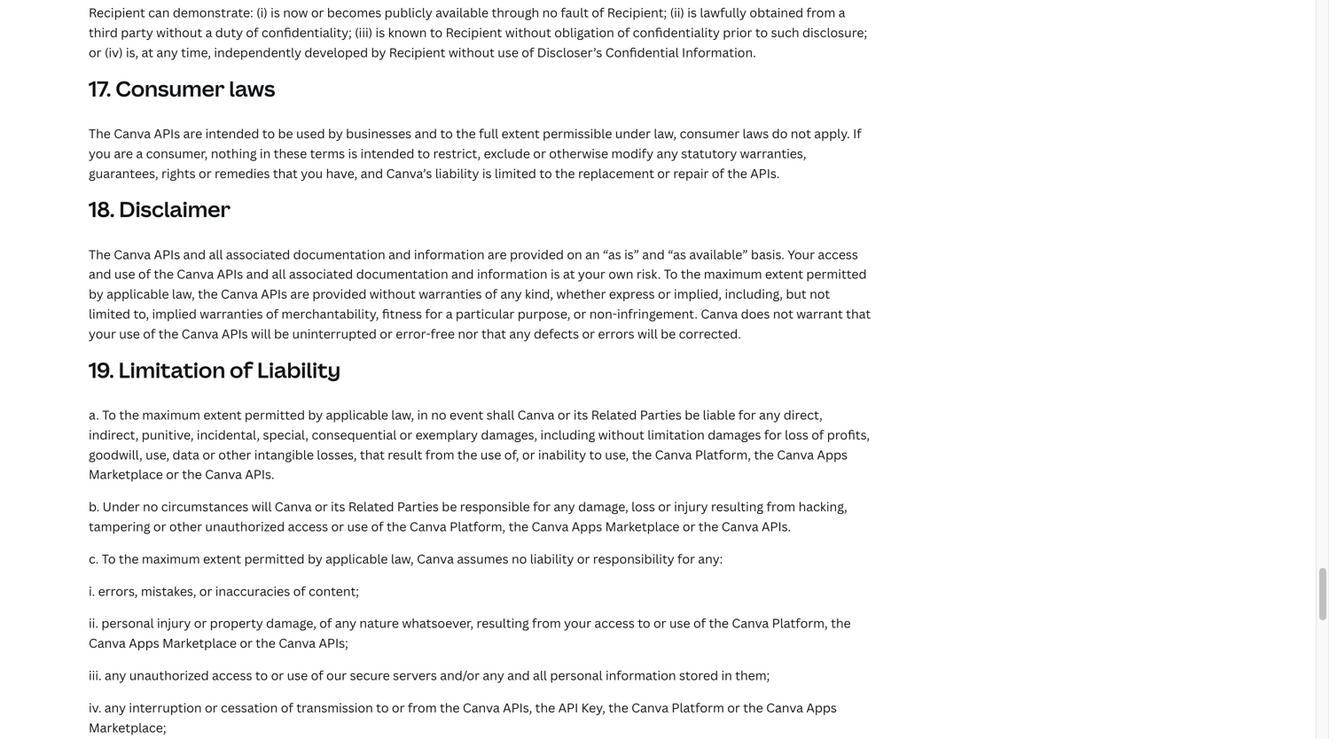 Task type: describe. For each thing, give the bounding box(es) containing it.
of left our
[[311, 667, 323, 684]]

to up canva's on the left top of the page
[[418, 145, 430, 162]]

from inside b. under no circumstances will canva or its related parties be responsible for any damage, loss or injury resulting from hacking, tampering or other unauthorized access or use of the canva platform, the canva apps marketplace or the canva apis.
[[767, 499, 796, 515]]

19. limitation of liability
[[89, 355, 341, 384]]

the canva apis and all associated documentation and information are provided on an "as is" and "as available" basis. your access and use of the canva apis and all associated documentation and information is at your own risk. to the maximum extent permitted by applicable law, the canva apis are provided without warranties of any kind, whether express or implied, including, but not limited to, implied warranties of merchantability, fitness for a particular purpose, or non-infringement. canva does not warrant that your use of the canva apis will be uninterrupted or error-free nor that any defects or errors will be corrected.
[[89, 246, 871, 342]]

use inside ii. personal injury or property damage, of any nature whatsoever, resulting from your access to or use of the canva platform, the canva apps marketplace or the canva apis;
[[670, 615, 690, 632]]

that inside "a. to the maximum extent permitted by applicable law, in no event shall canva or its related parties be liable for any direct, indirect, punitive, incidental, special, consequential or exemplary damages, including without limitation damages for loss of profits, goodwill, use, data or other intangible losses, that result from the use of, or inability to use, the canva platform, the canva apps marketplace or the canva apis."
[[360, 446, 385, 463]]

to for a. to the maximum extent permitted by applicable law, in no event shall canva or its related parties be liable for any direct, indirect, punitive, incidental, special, consequential or exemplary damages, including without limitation damages for loss of profits, goodwill, use, data or other intangible losses, that result from the use of, or inability to use, the canva platform, the canva apps marketplace or the canva apis.
[[102, 407, 116, 424]]

unauthorized inside b. under no circumstances will canva or its related parties be responsible for any damage, loss or injury resulting from hacking, tampering or other unauthorized access or use of the canva platform, the canva apps marketplace or the canva apis.
[[205, 518, 285, 535]]

(i)
[[256, 4, 268, 21]]

event
[[450, 407, 484, 424]]

independently
[[214, 44, 302, 61]]

of up apis;
[[319, 615, 332, 632]]

from inside iv. any interruption or cessation of transmission to or from the canva apis, the api key, the canva platform or the canva apps marketplace;
[[408, 700, 437, 717]]

businesses
[[346, 125, 412, 142]]

them;
[[735, 667, 770, 684]]

ii.
[[89, 615, 98, 632]]

a inside the canva apis are intended to be used by businesses and to the full extent permissible under law, consumer laws do not apply. if you are a consumer, nothing in these terms is intended to restrict, exclude or otherwise modify any statutory warranties, guarantees, rights or remedies that you have, and canva's liability is limited to the replacement or repair of the apis.
[[136, 145, 143, 162]]

obligation
[[554, 24, 614, 41]]

of,
[[504, 446, 519, 463]]

extent inside the canva apis are intended to be used by businesses and to the full extent permissible under law, consumer laws do not apply. if you are a consumer, nothing in these terms is intended to restrict, exclude or otherwise modify any statutory warranties, guarantees, rights or remedies that you have, and canva's liability is limited to the replacement or repair of the apis.
[[502, 125, 540, 142]]

canva left apis;
[[279, 635, 316, 652]]

for inside b. under no circumstances will canva or its related parties be responsible for any damage, loss or injury resulting from hacking, tampering or other unauthorized access or use of the canva platform, the canva apps marketplace or the canva apis.
[[533, 499, 551, 515]]

(iii)
[[355, 24, 373, 41]]

be down infringement.
[[661, 325, 676, 342]]

of down apply
[[592, 4, 604, 21]]

any inside iv. any interruption or cessation of transmission to or from the canva apis, the api key, the canva platform or the canva apps marketplace;
[[104, 700, 126, 717]]

the obligations with respect to confidential information shall not apply with respect to confidential information recipient can demonstrate: (i) is now or becomes publicly available through no fault of recipient; (ii) is lawfully obtained from a third party without a duty of confidentiality; (iii) is known to recipient without obligation of confidentiality prior to such disclosure; or (iv) is, at any time, independently developed by recipient without use of discloser's confidential information.
[[89, 0, 867, 61]]

of up stored
[[693, 615, 706, 632]]

i. errors, mistakes, or inaccuracies of content;
[[89, 583, 359, 600]]

canva left platform
[[632, 700, 669, 717]]

available"
[[689, 246, 748, 263]]

marketplace inside "a. to the maximum extent permitted by applicable law, in no event shall canva or its related parties be liable for any direct, indirect, punitive, incidental, special, consequential or exemplary damages, including without limitation damages for loss of profits, goodwill, use, data or other intangible losses, that result from the use of, or inability to use, the canva platform, the canva apps marketplace or the canva apis."
[[89, 466, 163, 483]]

statutory
[[681, 145, 737, 162]]

extent inside "a. to the maximum extent permitted by applicable law, in no event shall canva or its related parties be liable for any direct, indirect, punitive, incidental, special, consequential or exemplary damages, including without limitation damages for loss of profits, goodwill, use, data or other intangible losses, that result from the use of, or inability to use, the canva platform, the canva apps marketplace or the canva apis."
[[203, 407, 242, 424]]

any inside "a. to the maximum extent permitted by applicable law, in no event shall canva or its related parties be liable for any direct, indirect, punitive, incidental, special, consequential or exemplary damages, including without limitation damages for loss of profits, goodwill, use, data or other intangible losses, that result from the use of, or inability to use, the canva platform, the canva apps marketplace or the canva apis."
[[759, 407, 781, 424]]

mistakes,
[[141, 583, 196, 600]]

inability
[[538, 446, 586, 463]]

result
[[388, 446, 423, 463]]

to down otherwise
[[539, 165, 552, 182]]

incidental,
[[197, 427, 260, 443]]

without inside the canva apis and all associated documentation and information are provided on an "as is" and "as available" basis. your access and use of the canva apis and all associated documentation and information is at your own risk. to the maximum extent permitted by applicable law, the canva apis are provided without warranties of any kind, whether express or implied, including, but not limited to, implied warranties of merchantability, fitness for a particular purpose, or non-infringement. canva does not warrant that your use of the canva apis will be uninterrupted or error-free nor that any defects or errors will be corrected.
[[370, 286, 416, 303]]

canva left apis, on the left bottom
[[463, 700, 500, 717]]

apis,
[[503, 700, 532, 717]]

your
[[788, 246, 815, 263]]

errors
[[598, 325, 635, 342]]

marketplace inside b. under no circumstances will canva or its related parties be responsible for any damage, loss or injury resulting from hacking, tampering or other unauthorized access or use of the canva platform, the canva apps marketplace or the canva apis.
[[605, 518, 680, 535]]

to up these
[[262, 125, 275, 142]]

key,
[[581, 700, 606, 717]]

nature
[[360, 615, 399, 632]]

of up "to,"
[[138, 266, 151, 283]]

infringement.
[[617, 306, 698, 322]]

2 respect from the left
[[633, 0, 678, 1]]

use up "to,"
[[114, 266, 135, 283]]

demonstrate:
[[173, 4, 253, 21]]

1 horizontal spatial warranties
[[419, 286, 482, 303]]

can
[[148, 4, 170, 21]]

available
[[436, 4, 489, 21]]

applicable inside the canva apis and all associated documentation and information are provided on an "as is" and "as available" basis. your access and use of the canva apis and all associated documentation and information is at your own risk. to the maximum extent permitted by applicable law, the canva apis are provided without warranties of any kind, whether express or implied, including, but not limited to, implied warranties of merchantability, fitness for a particular purpose, or non-infringement. canva does not warrant that your use of the canva apis will be uninterrupted or error-free nor that any defects or errors will be corrected.
[[107, 286, 169, 303]]

apis;
[[319, 635, 348, 652]]

of inside iv. any interruption or cessation of transmission to or from the canva apis, the api key, the canva platform or the canva apps marketplace;
[[281, 700, 293, 717]]

any left kind,
[[500, 286, 522, 303]]

canva down ii.
[[89, 635, 126, 652]]

canva inside the canva apis are intended to be used by businesses and to the full extent permissible under law, consumer laws do not apply. if you are a consumer, nothing in these terms is intended to restrict, exclude or otherwise modify any statutory warranties, guarantees, rights or remedies that you have, and canva's liability is limited to the replacement or repair of the apis.
[[114, 125, 151, 142]]

cessation
[[221, 700, 278, 717]]

at inside the canva apis and all associated documentation and information are provided on an "as is" and "as available" basis. your access and use of the canva apis and all associated documentation and information is at your own risk. to the maximum extent permitted by applicable law, the canva apis are provided without warranties of any kind, whether express or implied, including, but not limited to, implied warranties of merchantability, fitness for a particular purpose, or non-infringement. canva does not warrant that your use of the canva apis will be uninterrupted or error-free nor that any defects or errors will be corrected.
[[563, 266, 575, 283]]

are up consumer,
[[183, 125, 202, 142]]

to inside ii. personal injury or property damage, of any nature whatsoever, resulting from your access to or use of the canva platform, the canva apps marketplace or the canva apis;
[[638, 615, 651, 632]]

its inside b. under no circumstances will canva or its related parties be responsible for any damage, loss or injury resulting from hacking, tampering or other unauthorized access or use of the canva platform, the canva apps marketplace or the canva apis.
[[331, 499, 345, 515]]

without down through
[[505, 24, 551, 41]]

1 vertical spatial warranties
[[200, 306, 263, 322]]

apis down disclaimer
[[217, 266, 243, 283]]

canva down implied at the top left
[[182, 325, 219, 342]]

discloser's
[[537, 44, 603, 61]]

1 with from the left
[[269, 0, 295, 1]]

any right "iii."
[[105, 667, 126, 684]]

other inside b. under no circumstances will canva or its related parties be responsible for any damage, loss or injury resulting from hacking, tampering or other unauthorized access or use of the canva platform, the canva apps marketplace or the canva apis.
[[169, 518, 202, 535]]

for left 'any:'
[[678, 551, 695, 568]]

no inside the obligations with respect to confidential information shall not apply with respect to confidential information recipient can demonstrate: (i) is now or becomes publicly available through no fault of recipient; (ii) is lawfully obtained from a third party without a duty of confidentiality; (iii) is known to recipient without obligation of confidentiality prior to such disclosure; or (iv) is, at any time, independently developed by recipient without use of discloser's confidential information.
[[542, 4, 558, 21]]

developed
[[305, 44, 368, 61]]

0 vertical spatial associated
[[226, 246, 290, 263]]

limitation
[[118, 355, 225, 384]]

time,
[[181, 44, 211, 61]]

not up warrant
[[810, 286, 830, 303]]

is up have,
[[348, 145, 358, 162]]

to inside the canva apis and all associated documentation and information are provided on an "as is" and "as available" basis. your access and use of the canva apis and all associated documentation and information is at your own risk. to the maximum extent permitted by applicable law, the canva apis are provided without warranties of any kind, whether express or implied, including, but not limited to, implied warranties of merchantability, fitness for a particular purpose, or non-infringement. canva does not warrant that your use of the canva apis will be uninterrupted or error-free nor that any defects or errors will be corrected.
[[664, 266, 678, 283]]

canva down the 18. disclaimer
[[114, 246, 151, 263]]

to up the "cessation"
[[255, 667, 268, 684]]

to left such
[[755, 24, 768, 41]]

1 horizontal spatial provided
[[510, 246, 564, 263]]

c.
[[89, 551, 99, 568]]

no inside b. under no circumstances will canva or its related parties be responsible for any damage, loss or injury resulting from hacking, tampering or other unauthorized access or use of the canva platform, the canva apps marketplace or the canva apis.
[[143, 499, 158, 515]]

indirect,
[[89, 427, 139, 443]]

a down demonstrate:
[[205, 24, 212, 41]]

that down particular at the top of the page
[[482, 325, 506, 342]]

remedies
[[215, 165, 270, 182]]

the for the obligations with respect to confidential information shall not apply with respect to confidential information recipient can demonstrate: (i) is now or becomes publicly available through no fault of recipient; (ii) is lawfully obtained from a third party without a duty of confidentiality; (iii) is known to recipient without obligation of confidentiality prior to such disclosure; or (iv) is, at any time, independently developed by recipient without use of discloser's confidential information.
[[175, 0, 197, 1]]

no right assumes
[[512, 551, 527, 568]]

apis up "19. limitation of liability"
[[222, 325, 248, 342]]

recipient;
[[607, 4, 667, 21]]

the for the canva apis and all associated documentation and information are provided on an "as is" and "as available" basis. your access and use of the canva apis and all associated documentation and information is at your own risk. to the maximum extent permitted by applicable law, the canva apis are provided without warranties of any kind, whether express or implied, including, but not limited to, implied warranties of merchantability, fitness for a particular purpose, or non-infringement. canva does not warrant that your use of the canva apis will be uninterrupted or error-free nor that any defects or errors will be corrected.
[[89, 246, 111, 263]]

without up time,
[[156, 24, 202, 41]]

canva down direct,
[[777, 446, 814, 463]]

data
[[173, 446, 200, 463]]

personal inside ii. personal injury or property damage, of any nature whatsoever, resulting from your access to or use of the canva platform, the canva apps marketplace or the canva apis;
[[101, 615, 154, 632]]

damage, inside ii. personal injury or property damage, of any nature whatsoever, resulting from your access to or use of the canva platform, the canva apps marketplace or the canva apis;
[[266, 615, 316, 632]]

1 vertical spatial associated
[[289, 266, 353, 283]]

implied,
[[674, 286, 722, 303]]

use down "to,"
[[119, 325, 140, 342]]

of left liability
[[230, 355, 253, 384]]

canva down inability
[[532, 518, 569, 535]]

of up independently
[[246, 24, 259, 41]]

iv.
[[89, 700, 101, 717]]

of up particular at the top of the page
[[485, 286, 497, 303]]

1 respect from the left
[[298, 0, 344, 1]]

to right the known
[[430, 24, 443, 41]]

under
[[103, 499, 140, 515]]

of down through
[[522, 44, 534, 61]]

will down infringement.
[[638, 325, 658, 342]]

c. to the maximum extent permitted by applicable law, canva assumes no liability or responsibility for any:
[[89, 551, 723, 568]]

2 vertical spatial information
[[606, 667, 676, 684]]

permitted for c. to the maximum extent permitted by applicable law, canva assumes no liability or responsibility for any:
[[244, 551, 305, 568]]

of down the recipient; on the top of page
[[617, 24, 630, 41]]

law, up nature
[[391, 551, 414, 568]]

such
[[771, 24, 800, 41]]

loss inside b. under no circumstances will canva or its related parties be responsible for any damage, loss or injury resulting from hacking, tampering or other unauthorized access or use of the canva platform, the canva apps marketplace or the canva apis.
[[632, 499, 655, 515]]

secure
[[350, 667, 390, 684]]

0 horizontal spatial laws
[[229, 74, 275, 103]]

that right warrant
[[846, 306, 871, 322]]

applicable for c.
[[326, 551, 388, 568]]

canva down the intangible
[[275, 499, 312, 515]]

nothing
[[211, 145, 257, 162]]

responsible
[[460, 499, 530, 515]]

confidentiality;
[[262, 24, 352, 41]]

1 horizontal spatial confidential
[[606, 44, 679, 61]]

through
[[492, 4, 539, 21]]

0 vertical spatial documentation
[[293, 246, 385, 263]]

limited inside the canva apis and all associated documentation and information are provided on an "as is" and "as available" basis. your access and use of the canva apis and all associated documentation and information is at your own risk. to the maximum extent permitted by applicable law, the canva apis are provided without warranties of any kind, whether express or implied, including, but not limited to, implied warranties of merchantability, fitness for a particular purpose, or non-infringement. canva does not warrant that your use of the canva apis will be uninterrupted or error-free nor that any defects or errors will be corrected.
[[89, 306, 130, 322]]

risk.
[[637, 266, 661, 283]]

will up liability
[[251, 325, 271, 342]]

if
[[853, 125, 862, 142]]

law, inside "a. to the maximum extent permitted by applicable law, in no event shall canva or its related parties be liable for any direct, indirect, punitive, incidental, special, consequential or exemplary damages, including without limitation damages for loss of profits, goodwill, use, data or other intangible losses, that result from the use of, or inability to use, the canva platform, the canva apps marketplace or the canva apis."
[[391, 407, 414, 424]]

defects
[[534, 325, 579, 342]]

to up (ii)
[[681, 0, 694, 1]]

is right '(i)'
[[271, 4, 280, 21]]

lawfully
[[700, 4, 747, 21]]

api
[[558, 700, 578, 717]]

access up the "cessation"
[[212, 667, 252, 684]]

fault
[[561, 4, 589, 21]]

0 horizontal spatial you
[[89, 145, 111, 162]]

a up disclosure;
[[839, 4, 846, 21]]

guarantees,
[[89, 165, 158, 182]]

2 with from the left
[[604, 0, 630, 1]]

1 vertical spatial unauthorized
[[129, 667, 209, 684]]

tampering
[[89, 518, 150, 535]]

a.
[[89, 407, 99, 424]]

free
[[431, 325, 455, 342]]

otherwise
[[549, 145, 608, 162]]

access inside ii. personal injury or property damage, of any nature whatsoever, resulting from your access to or use of the canva platform, the canva apps marketplace or the canva apis;
[[595, 615, 635, 632]]

to up restrict, on the left of the page
[[440, 125, 453, 142]]

platform, inside b. under no circumstances will canva or its related parties be responsible for any damage, loss or injury resulting from hacking, tampering or other unauthorized access or use of the canva platform, the canva apps marketplace or the canva apis.
[[450, 518, 506, 535]]

extent up i. errors, mistakes, or inaccuracies of content;
[[203, 551, 241, 568]]

hacking,
[[799, 499, 847, 515]]

in inside "a. to the maximum extent permitted by applicable law, in no event shall canva or its related parties be liable for any direct, indirect, punitive, incidental, special, consequential or exemplary damages, including without limitation damages for loss of profits, goodwill, use, data or other intangible losses, that result from the use of, or inability to use, the canva platform, the canva apps marketplace or the canva apis."
[[417, 407, 428, 424]]

other inside "a. to the maximum extent permitted by applicable law, in no event shall canva or its related parties be liable for any direct, indirect, punitive, incidental, special, consequential or exemplary damages, including without limitation damages for loss of profits, goodwill, use, data or other intangible losses, that result from the use of, or inability to use, the canva platform, the canva apps marketplace or the canva apis."
[[218, 446, 251, 463]]

becomes
[[327, 4, 382, 21]]

injury inside ii. personal injury or property damage, of any nature whatsoever, resulting from your access to or use of the canva platform, the canva apps marketplace or the canva apis;
[[157, 615, 191, 632]]

access inside the canva apis and all associated documentation and information are provided on an "as is" and "as available" basis. your access and use of the canva apis and all associated documentation and information is at your own risk. to the maximum extent permitted by applicable law, the canva apis are provided without warranties of any kind, whether express or implied, including, but not limited to, implied warranties of merchantability, fitness for a particular purpose, or non-infringement. canva does not warrant that your use of the canva apis will be uninterrupted or error-free nor that any defects or errors will be corrected.
[[818, 246, 858, 263]]

confidentiality
[[633, 24, 720, 41]]

of inside b. under no circumstances will canva or its related parties be responsible for any damage, loss or injury resulting from hacking, tampering or other unauthorized access or use of the canva platform, the canva apps marketplace or the canva apis.
[[371, 518, 384, 535]]

canva up damages, at the bottom of the page
[[518, 407, 555, 424]]

consumer
[[116, 74, 225, 103]]

be inside "a. to the maximum extent permitted by applicable law, in no event shall canva or its related parties be liable for any direct, indirect, punitive, incidental, special, consequential or exemplary damages, including without limitation damages for loss of profits, goodwill, use, data or other intangible losses, that result from the use of, or inability to use, the canva platform, the canva apps marketplace or the canva apis."
[[685, 407, 700, 424]]

maximum inside the canva apis and all associated documentation and information are provided on an "as is" and "as available" basis. your access and use of the canva apis and all associated documentation and information is at your own risk. to the maximum extent permitted by applicable law, the canva apis are provided without warranties of any kind, whether express or implied, including, but not limited to, implied warranties of merchantability, fitness for a particular purpose, or non-infringement. canva does not warrant that your use of the canva apis will be uninterrupted or error-free nor that any defects or errors will be corrected.
[[704, 266, 762, 283]]

1 vertical spatial intended
[[361, 145, 415, 162]]

0 vertical spatial recipient
[[89, 4, 145, 21]]

permitted inside the canva apis and all associated documentation and information are provided on an "as is" and "as available" basis. your access and use of the canva apis and all associated documentation and information is at your own risk. to the maximum extent permitted by applicable law, the canva apis are provided without warranties of any kind, whether express or implied, including, but not limited to, implied warranties of merchantability, fitness for a particular purpose, or non-infringement. canva does not warrant that your use of the canva apis will be uninterrupted or error-free nor that any defects or errors will be corrected.
[[807, 266, 867, 283]]

for up damages
[[739, 407, 756, 424]]

of inside "a. to the maximum extent permitted by applicable law, in no event shall canva or its related parties be liable for any direct, indirect, punitive, incidental, special, consequential or exemplary damages, including without limitation damages for loss of profits, goodwill, use, data or other intangible losses, that result from the use of, or inability to use, the canva platform, the canva apps marketplace or the canva apis."
[[812, 427, 824, 443]]

damages,
[[481, 427, 538, 443]]

is right (iii)
[[376, 24, 385, 41]]

canva down them;
[[766, 700, 804, 717]]

any down purpose, at the left top of page
[[509, 325, 531, 342]]

inaccuracies
[[215, 583, 290, 600]]

limitation
[[648, 427, 705, 443]]

consumer
[[680, 125, 740, 142]]

canva up c. to the maximum extent permitted by applicable law, canva assumes no liability or responsibility for any:
[[410, 518, 447, 535]]

to for c. to the maximum extent permitted by applicable law, canva assumes no liability or responsibility for any:
[[102, 551, 116, 568]]

canva up them;
[[732, 615, 769, 632]]

canva up corrected.
[[701, 306, 738, 322]]

injury inside b. under no circumstances will canva or its related parties be responsible for any damage, loss or injury resulting from hacking, tampering or other unauthorized access or use of the canva platform, the canva apps marketplace or the canva apis.
[[674, 499, 708, 515]]

canva up "19. limitation of liability"
[[221, 286, 258, 303]]

0 vertical spatial your
[[578, 266, 606, 283]]

any inside b. under no circumstances will canva or its related parties be responsible for any damage, loss or injury resulting from hacking, tampering or other unauthorized access or use of the canva platform, the canva apps marketplace or the canva apis.
[[554, 499, 575, 515]]

0 vertical spatial information
[[414, 246, 485, 263]]

19.
[[89, 355, 114, 384]]

17. consumer laws
[[89, 74, 275, 103]]

from inside the obligations with respect to confidential information shall not apply with respect to confidential information recipient can demonstrate: (i) is now or becomes publicly available through no fault of recipient; (ii) is lawfully obtained from a third party without a duty of confidentiality; (iii) is known to recipient without obligation of confidentiality prior to such disclosure; or (iv) is, at any time, independently developed by recipient without use of discloser's confidential information.
[[807, 4, 836, 21]]

loss inside "a. to the maximum extent permitted by applicable law, in no event shall canva or its related parties be liable for any direct, indirect, punitive, incidental, special, consequential or exemplary damages, including without limitation damages for loss of profits, goodwill, use, data or other intangible losses, that result from the use of, or inability to use, the canva platform, the canva apps marketplace or the canva apis."
[[785, 427, 809, 443]]

related inside b. under no circumstances will canva or its related parties be responsible for any damage, loss or injury resulting from hacking, tampering or other unauthorized access or use of the canva platform, the canva apps marketplace or the canva apis.
[[348, 499, 394, 515]]

canva up circumstances
[[205, 466, 242, 483]]

own
[[609, 266, 634, 283]]

on
[[567, 246, 582, 263]]

canva up implied at the top left
[[177, 266, 214, 283]]

1 vertical spatial your
[[89, 325, 116, 342]]

to inside "a. to the maximum extent permitted by applicable law, in no event shall canva or its related parties be liable for any direct, indirect, punitive, incidental, special, consequential or exemplary damages, including without limitation damages for loss of profits, goodwill, use, data or other intangible losses, that result from the use of, or inability to use, the canva platform, the canva apps marketplace or the canva apis."
[[589, 446, 602, 463]]

18.
[[89, 195, 115, 224]]

by inside "a. to the maximum extent permitted by applicable law, in no event shall canva or its related parties be liable for any direct, indirect, punitive, incidental, special, consequential or exemplary damages, including without limitation damages for loss of profits, goodwill, use, data or other intangible losses, that result from the use of, or inability to use, the canva platform, the canva apps marketplace or the canva apis."
[[308, 407, 323, 424]]

applicable for a.
[[326, 407, 388, 424]]

is right (ii)
[[688, 4, 697, 21]]

whatsoever,
[[402, 615, 474, 632]]

apis. inside b. under no circumstances will canva or its related parties be responsible for any damage, loss or injury resulting from hacking, tampering or other unauthorized access or use of the canva platform, the canva apps marketplace or the canva apis.
[[762, 518, 791, 535]]

content;
[[309, 583, 359, 600]]

basis.
[[751, 246, 785, 263]]

for right damages
[[764, 427, 782, 443]]

an
[[585, 246, 600, 263]]

b.
[[89, 499, 100, 515]]

its inside "a. to the maximum extent permitted by applicable law, in no event shall canva or its related parties be liable for any direct, indirect, punitive, incidental, special, consequential or exemplary damages, including without limitation damages for loss of profits, goodwill, use, data or other intangible losses, that result from the use of, or inability to use, the canva platform, the canva apps marketplace or the canva apis."
[[574, 407, 588, 424]]

disclaimer
[[119, 195, 231, 224]]

parties inside "a. to the maximum extent permitted by applicable law, in no event shall canva or its related parties be liable for any direct, indirect, punitive, incidental, special, consequential or exemplary damages, including without limitation damages for loss of profits, goodwill, use, data or other intangible losses, that result from the use of, or inability to use, the canva platform, the canva apps marketplace or the canva apis."
[[640, 407, 682, 424]]

canva up 'any:'
[[722, 518, 759, 535]]



Task type: vqa. For each thing, say whether or not it's contained in the screenshot.
any within the Ii. Personal Injury Or Property Damage, Of Any Nature Whatsoever, Resulting From Your Access To Or Use Of The Canva Platform, The Canva Apps Marketplace Or The Canva Apis;
yes



Task type: locate. For each thing, give the bounding box(es) containing it.
1 horizontal spatial limited
[[495, 165, 536, 182]]

1 horizontal spatial at
[[563, 266, 575, 283]]

circumstances
[[161, 499, 249, 515]]

third
[[89, 24, 118, 41]]

maximum up punitive,
[[142, 407, 200, 424]]

of left content; at the left of the page
[[293, 583, 306, 600]]

without
[[156, 24, 202, 41], [505, 24, 551, 41], [449, 44, 495, 61], [370, 286, 416, 303], [598, 427, 645, 443]]

0 horizontal spatial related
[[348, 499, 394, 515]]

by inside the obligations with respect to confidential information shall not apply with respect to confidential information recipient can demonstrate: (i) is now or becomes publicly available through no fault of recipient; (ii) is lawfully obtained from a third party without a duty of confidentiality; (iii) is known to recipient without obligation of confidentiality prior to such disclosure; or (iv) is, at any time, independently developed by recipient without use of discloser's confidential information.
[[371, 44, 386, 61]]

any inside ii. personal injury or property damage, of any nature whatsoever, resulting from your access to or use of the canva platform, the canva apps marketplace or the canva apis;
[[335, 615, 357, 632]]

use inside "a. to the maximum extent permitted by applicable law, in no event shall canva or its related parties be liable for any direct, indirect, punitive, incidental, special, consequential or exemplary damages, including without limitation damages for loss of profits, goodwill, use, data or other intangible losses, that result from the use of, or inability to use, the canva platform, the canva apps marketplace or the canva apis."
[[480, 446, 501, 463]]

1 horizontal spatial use,
[[605, 446, 629, 463]]

respect
[[298, 0, 344, 1], [633, 0, 678, 1]]

1 use, from the left
[[146, 446, 170, 463]]

0 horizontal spatial in
[[260, 145, 271, 162]]

0 vertical spatial to
[[664, 266, 678, 283]]

use left our
[[287, 667, 308, 684]]

0 vertical spatial all
[[209, 246, 223, 263]]

of down "to,"
[[143, 325, 156, 342]]

apis. inside "a. to the maximum extent permitted by applicable law, in no event shall canva or its related parties be liable for any direct, indirect, punitive, incidental, special, consequential or exemplary damages, including without limitation damages for loss of profits, goodwill, use, data or other intangible losses, that result from the use of, or inability to use, the canva platform, the canva apps marketplace or the canva apis."
[[245, 466, 274, 483]]

to up becomes
[[347, 0, 359, 1]]

direct,
[[784, 407, 823, 424]]

permissible
[[543, 125, 612, 142]]

related up including
[[591, 407, 637, 424]]

or
[[311, 4, 324, 21], [89, 44, 102, 61], [533, 145, 546, 162], [199, 165, 212, 182], [657, 165, 670, 182], [658, 286, 671, 303], [574, 306, 587, 322], [380, 325, 393, 342], [582, 325, 595, 342], [558, 407, 571, 424], [400, 427, 413, 443], [203, 446, 215, 463], [522, 446, 535, 463], [166, 466, 179, 483], [315, 499, 328, 515], [658, 499, 671, 515], [153, 518, 166, 535], [331, 518, 344, 535], [683, 518, 696, 535], [577, 551, 590, 568], [199, 583, 212, 600], [194, 615, 207, 632], [654, 615, 667, 632], [240, 635, 253, 652], [271, 667, 284, 684], [205, 700, 218, 717], [392, 700, 405, 717], [727, 700, 740, 717]]

recipient down available
[[446, 24, 502, 41]]

of right the "cessation"
[[281, 700, 293, 717]]

of left merchantability,
[[266, 306, 279, 322]]

servers
[[393, 667, 437, 684]]

recipient up third at the top of the page
[[89, 4, 145, 21]]

apps inside b. under no circumstances will canva or its related parties be responsible for any damage, loss or injury resulting from hacking, tampering or other unauthorized access or use of the canva platform, the canva apps marketplace or the canva apis.
[[572, 518, 602, 535]]

under
[[615, 125, 651, 142]]

1 vertical spatial permitted
[[245, 407, 305, 424]]

0 vertical spatial related
[[591, 407, 637, 424]]

damages
[[708, 427, 761, 443]]

shall inside the obligations with respect to confidential information shall not apply with respect to confidential information recipient can demonstrate: (i) is now or becomes publicly available through no fault of recipient; (ii) is lawfully obtained from a third party without a duty of confidentiality; (iii) is known to recipient without obligation of confidentiality prior to such disclosure; or (iv) is, at any time, independently developed by recipient without use of discloser's confidential information.
[[513, 0, 541, 1]]

0 vertical spatial platform,
[[695, 446, 751, 463]]

warrant
[[797, 306, 843, 322]]

2 horizontal spatial all
[[533, 667, 547, 684]]

is,
[[126, 44, 138, 61]]

use,
[[146, 446, 170, 463], [605, 446, 629, 463]]

the for the canva apis are intended to be used by businesses and to the full extent permissible under law, consumer laws do not apply. if you are a consumer, nothing in these terms is intended to restrict, exclude or otherwise modify any statutory warranties, guarantees, rights or remedies that you have, and canva's liability is limited to the replacement or repair of the apis.
[[89, 125, 111, 142]]

platform, inside "a. to the maximum extent permitted by applicable law, in no event shall canva or its related parties be liable for any direct, indirect, punitive, incidental, special, consequential or exemplary damages, including without limitation damages for loss of profits, goodwill, use, data or other intangible losses, that result from the use of, or inability to use, the canva platform, the canva apps marketplace or the canva apis."
[[695, 446, 751, 463]]

its
[[574, 407, 588, 424], [331, 499, 345, 515]]

0 horizontal spatial platform,
[[450, 518, 506, 535]]

the inside the canva apis are intended to be used by businesses and to the full extent permissible under law, consumer laws do not apply. if you are a consumer, nothing in these terms is intended to restrict, exclude or otherwise modify any statutory warranties, guarantees, rights or remedies that you have, and canva's liability is limited to the replacement or repair of the apis.
[[89, 125, 111, 142]]

canva's
[[386, 165, 432, 182]]

in left them;
[[721, 667, 732, 684]]

with
[[269, 0, 295, 1], [604, 0, 630, 1]]

resulting inside b. under no circumstances will canva or its related parties be responsible for any damage, loss or injury resulting from hacking, tampering or other unauthorized access or use of the canva platform, the canva apps marketplace or the canva apis.
[[711, 499, 764, 515]]

1 horizontal spatial its
[[574, 407, 588, 424]]

are up merchantability,
[[290, 286, 309, 303]]

known
[[388, 24, 427, 41]]

your inside ii. personal injury or property damage, of any nature whatsoever, resulting from your access to or use of the canva platform, the canva apps marketplace or the canva apis;
[[564, 615, 592, 632]]

any
[[156, 44, 178, 61], [657, 145, 678, 162], [500, 286, 522, 303], [509, 325, 531, 342], [759, 407, 781, 424], [554, 499, 575, 515], [335, 615, 357, 632], [105, 667, 126, 684], [483, 667, 504, 684], [104, 700, 126, 717]]

losses,
[[317, 446, 357, 463]]

1 horizontal spatial information
[[773, 0, 844, 1]]

errors,
[[98, 583, 138, 600]]

and
[[415, 125, 437, 142], [361, 165, 383, 182], [183, 246, 206, 263], [388, 246, 411, 263], [642, 246, 665, 263], [89, 266, 111, 283], [246, 266, 269, 283], [451, 266, 474, 283], [507, 667, 530, 684]]

2 vertical spatial the
[[89, 246, 111, 263]]

0 horizontal spatial resulting
[[477, 615, 529, 632]]

apis.
[[750, 165, 780, 182], [245, 466, 274, 483], [762, 518, 791, 535]]

personal
[[101, 615, 154, 632], [550, 667, 603, 684]]

at inside the obligations with respect to confidential information shall not apply with respect to confidential information recipient can demonstrate: (i) is now or becomes publicly available through no fault of recipient; (ii) is lawfully obtained from a third party without a duty of confidentiality; (iii) is known to recipient without obligation of confidentiality prior to such disclosure; or (iv) is, at any time, independently developed by recipient without use of discloser's confidential information.
[[141, 44, 153, 61]]

any inside the canva apis are intended to be used by businesses and to the full extent permissible under law, consumer laws do not apply. if you are a consumer, nothing in these terms is intended to restrict, exclude or otherwise modify any statutory warranties, guarantees, rights or remedies that you have, and canva's liability is limited to the replacement or repair of the apis.
[[657, 145, 678, 162]]

1 horizontal spatial parties
[[640, 407, 682, 424]]

loss down direct,
[[785, 427, 809, 443]]

be up liability
[[274, 325, 289, 342]]

no left fault
[[542, 4, 558, 21]]

0 horizontal spatial information
[[439, 0, 510, 1]]

including,
[[725, 286, 783, 303]]

any inside the obligations with respect to confidential information shall not apply with respect to confidential information recipient can demonstrate: (i) is now or becomes publicly available through no fault of recipient; (ii) is lawfully obtained from a third party without a duty of confidentiality; (iii) is known to recipient without obligation of confidentiality prior to such disclosure; or (iv) is, at any time, independently developed by recipient without use of discloser's confidential information.
[[156, 44, 178, 61]]

canva left assumes
[[417, 551, 454, 568]]

0 horizontal spatial use,
[[146, 446, 170, 463]]

uninterrupted
[[292, 325, 377, 342]]

1 vertical spatial information
[[477, 266, 548, 283]]

2 use, from the left
[[605, 446, 629, 463]]

law, right under
[[654, 125, 677, 142]]

0 horizontal spatial intended
[[205, 125, 259, 142]]

maximum for a. to the maximum extent permitted by applicable law, in no event shall canva or its related parties be liable for any direct, indirect, punitive, incidental, special, consequential or exemplary damages, including without limitation damages for loss of profits, goodwill, use, data or other intangible losses, that result from the use of, or inability to use, the canva platform, the canva apps marketplace or the canva apis.
[[142, 407, 200, 424]]

be
[[278, 125, 293, 142], [274, 325, 289, 342], [661, 325, 676, 342], [685, 407, 700, 424], [442, 499, 457, 515]]

express
[[609, 286, 655, 303]]

the
[[175, 0, 197, 1], [89, 125, 111, 142], [89, 246, 111, 263]]

1 vertical spatial resulting
[[477, 615, 529, 632]]

for
[[425, 306, 443, 322], [739, 407, 756, 424], [764, 427, 782, 443], [533, 499, 551, 515], [678, 551, 695, 568]]

apis inside the canva apis are intended to be used by businesses and to the full extent permissible under law, consumer laws do not apply. if you are a consumer, nothing in these terms is intended to restrict, exclude or otherwise modify any statutory warranties, guarantees, rights or remedies that you have, and canva's liability is limited to the replacement or repair of the apis.
[[154, 125, 180, 142]]

1 horizontal spatial platform,
[[695, 446, 751, 463]]

2 "as from the left
[[668, 246, 686, 263]]

applicable up "consequential"
[[326, 407, 388, 424]]

extent up incidental,
[[203, 407, 242, 424]]

apply
[[567, 0, 601, 1]]

maximum
[[704, 266, 762, 283], [142, 407, 200, 424], [142, 551, 200, 568]]

17.
[[89, 74, 111, 103]]

from inside ii. personal injury or property damage, of any nature whatsoever, resulting from your access to or use of the canva platform, the canva apps marketplace or the canva apis;
[[532, 615, 561, 632]]

to inside "a. to the maximum extent permitted by applicable law, in no event shall canva or its related parties be liable for any direct, indirect, punitive, incidental, special, consequential or exemplary damages, including without limitation damages for loss of profits, goodwill, use, data or other intangible losses, that result from the use of, or inability to use, the canva platform, the canva apps marketplace or the canva apis."
[[102, 407, 116, 424]]

1 vertical spatial injury
[[157, 615, 191, 632]]

are up particular at the top of the page
[[488, 246, 507, 263]]

0 vertical spatial you
[[89, 145, 111, 162]]

liability down restrict, on the left of the page
[[435, 165, 479, 182]]

parties up limitation
[[640, 407, 682, 424]]

no inside "a. to the maximum extent permitted by applicable law, in no event shall canva or its related parties be liable for any direct, indirect, punitive, incidental, special, consequential or exemplary damages, including without limitation damages for loss of profits, goodwill, use, data or other intangible losses, that result from the use of, or inability to use, the canva platform, the canva apps marketplace or the canva apis."
[[431, 407, 447, 424]]

be inside b. under no circumstances will canva or its related parties be responsible for any damage, loss or injury resulting from hacking, tampering or other unauthorized access or use of the canva platform, the canva apps marketplace or the canva apis.
[[442, 499, 457, 515]]

our
[[326, 667, 347, 684]]

1 horizontal spatial laws
[[743, 125, 769, 142]]

its down losses,
[[331, 499, 345, 515]]

terms
[[310, 145, 345, 162]]

from left hacking,
[[767, 499, 796, 515]]

any right the iv.
[[104, 700, 126, 717]]

respect up the recipient; on the top of page
[[633, 0, 678, 1]]

0 horizontal spatial warranties
[[200, 306, 263, 322]]

not inside the canva apis are intended to be used by businesses and to the full extent permissible under law, consumer laws do not apply. if you are a consumer, nothing in these terms is intended to restrict, exclude or otherwise modify any statutory warranties, guarantees, rights or remedies that you have, and canva's liability is limited to the replacement or repair of the apis.
[[791, 125, 811, 142]]

property
[[210, 615, 263, 632]]

1 horizontal spatial personal
[[550, 667, 603, 684]]

information up obtained
[[773, 0, 844, 1]]

0 vertical spatial unauthorized
[[205, 518, 285, 535]]

is down the exclude
[[482, 165, 492, 182]]

1 vertical spatial in
[[417, 407, 428, 424]]

limited left "to,"
[[89, 306, 130, 322]]

resulting inside ii. personal injury or property damage, of any nature whatsoever, resulting from your access to or use of the canva platform, the canva apps marketplace or the canva apis;
[[477, 615, 529, 632]]

purpose,
[[518, 306, 571, 322]]

2 vertical spatial all
[[533, 667, 547, 684]]

2 information from the left
[[773, 0, 844, 1]]

permitted inside "a. to the maximum extent permitted by applicable law, in no event shall canva or its related parties be liable for any direct, indirect, punitive, incidental, special, consequential or exemplary damages, including without limitation damages for loss of profits, goodwill, use, data or other intangible losses, that result from the use of, or inability to use, the canva platform, the canva apps marketplace or the canva apis."
[[245, 407, 305, 424]]

by inside the canva apis are intended to be used by businesses and to the full extent permissible under law, consumer laws do not apply. if you are a consumer, nothing in these terms is intended to restrict, exclude or otherwise modify any statutory warranties, guarantees, rights or remedies that you have, and canva's liability is limited to the replacement or repair of the apis.
[[328, 125, 343, 142]]

at right is,
[[141, 44, 153, 61]]

to
[[347, 0, 359, 1], [681, 0, 694, 1], [430, 24, 443, 41], [755, 24, 768, 41], [262, 125, 275, 142], [440, 125, 453, 142], [418, 145, 430, 162], [539, 165, 552, 182], [589, 446, 602, 463], [638, 615, 651, 632], [255, 667, 268, 684], [376, 700, 389, 717]]

including
[[541, 427, 595, 443]]

apis up merchantability,
[[261, 286, 287, 303]]

0 vertical spatial provided
[[510, 246, 564, 263]]

damage, down the inaccuracies
[[266, 615, 316, 632]]

0 vertical spatial liability
[[435, 165, 479, 182]]

these
[[274, 145, 307, 162]]

use inside b. under no circumstances will canva or its related parties be responsible for any damage, loss or injury resulting from hacking, tampering or other unauthorized access or use of the canva platform, the canva apps marketplace or the canva apis.
[[347, 518, 368, 535]]

extent inside the canva apis and all associated documentation and information are provided on an "as is" and "as available" basis. your access and use of the canva apis and all associated documentation and information is at your own risk. to the maximum extent permitted by applicable law, the canva apis are provided without warranties of any kind, whether express or implied, including, but not limited to, implied warranties of merchantability, fitness for a particular purpose, or non-infringement. canva does not warrant that your use of the canva apis will be uninterrupted or error-free nor that any defects or errors will be corrected.
[[765, 266, 804, 283]]

maximum for c. to the maximum extent permitted by applicable law, canva assumes no liability or responsibility for any:
[[142, 551, 200, 568]]

not inside the obligations with respect to confidential information shall not apply with respect to confidential information recipient can demonstrate: (i) is now or becomes publicly available through no fault of recipient; (ii) is lawfully obtained from a third party without a duty of confidentiality; (iii) is known to recipient without obligation of confidentiality prior to such disclosure; or (iv) is, at any time, independently developed by recipient without use of discloser's confidential information.
[[544, 0, 564, 1]]

restrict,
[[433, 145, 481, 162]]

0 vertical spatial injury
[[674, 499, 708, 515]]

1 horizontal spatial all
[[272, 266, 286, 283]]

1 information from the left
[[439, 0, 510, 1]]

a inside the canva apis and all associated documentation and information are provided on an "as is" and "as available" basis. your access and use of the canva apis and all associated documentation and information is at your own risk. to the maximum extent permitted by applicable law, the canva apis are provided without warranties of any kind, whether express or implied, including, but not limited to, implied warranties of merchantability, fitness for a particular purpose, or non-infringement. canva does not warrant that your use of the canva apis will be uninterrupted or error-free nor that any defects or errors will be corrected.
[[446, 306, 453, 322]]

1 vertical spatial loss
[[632, 499, 655, 515]]

0 vertical spatial parties
[[640, 407, 682, 424]]

replacement
[[578, 165, 654, 182]]

1 vertical spatial laws
[[743, 125, 769, 142]]

1 vertical spatial related
[[348, 499, 394, 515]]

iv. any interruption or cessation of transmission to or from the canva apis, the api key, the canva platform or the canva apps marketplace;
[[89, 700, 837, 736]]

personal up api at bottom
[[550, 667, 603, 684]]

damage, inside b. under no circumstances will canva or its related parties be responsible for any damage, loss or injury resulting from hacking, tampering or other unauthorized access or use of the canva platform, the canva apps marketplace or the canva apis.
[[578, 499, 629, 515]]

fitness
[[382, 306, 422, 322]]

2 vertical spatial recipient
[[389, 44, 446, 61]]

liability inside the canva apis are intended to be used by businesses and to the full extent permissible under law, consumer laws do not apply. if you are a consumer, nothing in these terms is intended to restrict, exclude or otherwise modify any statutory warranties, guarantees, rights or remedies that you have, and canva's liability is limited to the replacement or repair of the apis.
[[435, 165, 479, 182]]

0 vertical spatial maximum
[[704, 266, 762, 283]]

you down terms
[[301, 165, 323, 182]]

all down disclaimer
[[209, 246, 223, 263]]

related inside "a. to the maximum extent permitted by applicable law, in no event shall canva or its related parties be liable for any direct, indirect, punitive, incidental, special, consequential or exemplary damages, including without limitation damages for loss of profits, goodwill, use, data or other intangible losses, that result from the use of, or inability to use, the canva platform, the canva apps marketplace or the canva apis."
[[591, 407, 637, 424]]

use down through
[[498, 44, 519, 61]]

0 horizontal spatial all
[[209, 246, 223, 263]]

to inside iv. any interruption or cessation of transmission to or from the canva apis, the api key, the canva platform or the canva apps marketplace;
[[376, 700, 389, 717]]

that down these
[[273, 165, 298, 182]]

0 vertical spatial applicable
[[107, 286, 169, 303]]

in left these
[[260, 145, 271, 162]]

apps inside ii. personal injury or property damage, of any nature whatsoever, resulting from your access to or use of the canva platform, the canva apps marketplace or the canva apis;
[[129, 635, 159, 652]]

will inside b. under no circumstances will canva or its related parties be responsible for any damage, loss or injury resulting from hacking, tampering or other unauthorized access or use of the canva platform, the canva apps marketplace or the canva apis.
[[252, 499, 272, 515]]

corrected.
[[679, 325, 741, 342]]

liability
[[435, 165, 479, 182], [530, 551, 574, 568]]

in inside the canva apis are intended to be used by businesses and to the full extent permissible under law, consumer laws do not apply. if you are a consumer, nothing in these terms is intended to restrict, exclude or otherwise modify any statutory warranties, guarantees, rights or remedies that you have, and canva's liability is limited to the replacement or repair of the apis.
[[260, 145, 271, 162]]

platform,
[[695, 446, 751, 463], [450, 518, 506, 535], [772, 615, 828, 632]]

1 vertical spatial provided
[[312, 286, 367, 303]]

be inside the canva apis are intended to be used by businesses and to the full extent permissible under law, consumer laws do not apply. if you are a consumer, nothing in these terms is intended to restrict, exclude or otherwise modify any statutory warranties, guarantees, rights or remedies that you have, and canva's liability is limited to the replacement or repair of the apis.
[[278, 125, 293, 142]]

1 horizontal spatial liability
[[530, 551, 574, 568]]

0 horizontal spatial provided
[[312, 286, 367, 303]]

1 horizontal spatial resulting
[[711, 499, 764, 515]]

confidential up lawfully
[[697, 0, 770, 1]]

i.
[[89, 583, 95, 600]]

not right do
[[791, 125, 811, 142]]

1 vertical spatial at
[[563, 266, 575, 283]]

2 horizontal spatial confidential
[[697, 0, 770, 1]]

laws inside the canva apis are intended to be used by businesses and to the full extent permissible under law, consumer laws do not apply. if you are a consumer, nothing in these terms is intended to restrict, exclude or otherwise modify any statutory warranties, guarantees, rights or remedies that you have, and canva's liability is limited to the replacement or repair of the apis.
[[743, 125, 769, 142]]

law,
[[654, 125, 677, 142], [172, 286, 195, 303], [391, 407, 414, 424], [391, 551, 414, 568]]

0 horizontal spatial at
[[141, 44, 153, 61]]

obligations
[[200, 0, 266, 1]]

information left stored
[[606, 667, 676, 684]]

to right risk.
[[664, 266, 678, 283]]

is
[[271, 4, 280, 21], [688, 4, 697, 21], [376, 24, 385, 41], [348, 145, 358, 162], [482, 165, 492, 182], [551, 266, 560, 283]]

1 vertical spatial documentation
[[356, 266, 448, 283]]

not down but
[[773, 306, 794, 322]]

now
[[283, 4, 308, 21]]

the inside the obligations with respect to confidential information shall not apply with respect to confidential information recipient can demonstrate: (i) is now or becomes publicly available through no fault of recipient; (ii) is lawfully obtained from a third party without a duty of confidentiality; (iii) is known to recipient without obligation of confidentiality prior to such disclosure; or (iv) is, at any time, independently developed by recipient without use of discloser's confidential information.
[[175, 0, 197, 1]]

access right your
[[818, 246, 858, 263]]

not up fault
[[544, 0, 564, 1]]

is inside the canva apis and all associated documentation and information are provided on an "as is" and "as available" basis. your access and use of the canva apis and all associated documentation and information is at your own risk. to the maximum extent permitted by applicable law, the canva apis are provided without warranties of any kind, whether express or implied, including, but not limited to, implied warranties of merchantability, fitness for a particular purpose, or non-infringement. canva does not warrant that your use of the canva apis will be uninterrupted or error-free nor that any defects or errors will be corrected.
[[551, 266, 560, 283]]

will right circumstances
[[252, 499, 272, 515]]

of down 'statutory' in the top of the page
[[712, 165, 725, 182]]

permitted for a. to the maximum extent permitted by applicable law, in no event shall canva or its related parties be liable for any direct, indirect, punitive, incidental, special, consequential or exemplary damages, including without limitation damages for loss of profits, goodwill, use, data or other intangible losses, that result from the use of, or inability to use, the canva platform, the canva apps marketplace or the canva apis.
[[245, 407, 305, 424]]

1 vertical spatial liability
[[530, 551, 574, 568]]

have,
[[326, 165, 358, 182]]

0 horizontal spatial loss
[[632, 499, 655, 515]]

any:
[[698, 551, 723, 568]]

modify
[[611, 145, 654, 162]]

2 vertical spatial applicable
[[326, 551, 388, 568]]

0 vertical spatial in
[[260, 145, 271, 162]]

marketplace inside ii. personal injury or property damage, of any nature whatsoever, resulting from your access to or use of the canva platform, the canva apps marketplace or the canva apis;
[[162, 635, 237, 652]]

confidential down the confidentiality
[[606, 44, 679, 61]]

from inside "a. to the maximum extent permitted by applicable law, in no event shall canva or its related parties be liable for any direct, indirect, punitive, incidental, special, consequential or exemplary damages, including without limitation damages for loss of profits, goodwill, use, data or other intangible losses, that result from the use of, or inability to use, the canva platform, the canva apps marketplace or the canva apis."
[[426, 446, 455, 463]]

transmission
[[296, 700, 373, 717]]

nor
[[458, 325, 479, 342]]

that inside the canva apis are intended to be used by businesses and to the full extent permissible under law, consumer laws do not apply. if you are a consumer, nothing in these terms is intended to restrict, exclude or otherwise modify any statutory warranties, guarantees, rights or remedies that you have, and canva's liability is limited to the replacement or repair of the apis.
[[273, 165, 298, 182]]

you
[[89, 145, 111, 162], [301, 165, 323, 182]]

apis. inside the canva apis are intended to be used by businesses and to the full extent permissible under law, consumer laws do not apply. if you are a consumer, nothing in these terms is intended to restrict, exclude or otherwise modify any statutory warranties, guarantees, rights or remedies that you have, and canva's liability is limited to the replacement or repair of the apis.
[[750, 165, 780, 182]]

without down available
[[449, 44, 495, 61]]

2 horizontal spatial in
[[721, 667, 732, 684]]

2 vertical spatial maximum
[[142, 551, 200, 568]]

the
[[456, 125, 476, 142], [555, 165, 575, 182], [728, 165, 747, 182], [154, 266, 174, 283], [681, 266, 701, 283], [198, 286, 218, 303], [159, 325, 179, 342], [119, 407, 139, 424], [458, 446, 477, 463], [632, 446, 652, 463], [754, 446, 774, 463], [182, 466, 202, 483], [387, 518, 407, 535], [509, 518, 529, 535], [699, 518, 719, 535], [119, 551, 139, 568], [709, 615, 729, 632], [831, 615, 851, 632], [256, 635, 276, 652], [440, 700, 460, 717], [535, 700, 555, 717], [609, 700, 629, 717], [743, 700, 763, 717]]

applicable inside "a. to the maximum extent permitted by applicable law, in no event shall canva or its related parties be liable for any direct, indirect, punitive, incidental, special, consequential or exemplary damages, including without limitation damages for loss of profits, goodwill, use, data or other intangible losses, that result from the use of, or inability to use, the canva platform, the canva apps marketplace or the canva apis."
[[326, 407, 388, 424]]

documentation up merchantability,
[[293, 246, 385, 263]]

2 vertical spatial marketplace
[[162, 635, 237, 652]]

0 vertical spatial limited
[[495, 165, 536, 182]]

0 horizontal spatial confidential
[[362, 0, 436, 1]]

permitted
[[807, 266, 867, 283], [245, 407, 305, 424], [244, 551, 305, 568]]

0 vertical spatial apis.
[[750, 165, 780, 182]]

1 vertical spatial recipient
[[446, 24, 502, 41]]

are up the guarantees,
[[114, 145, 133, 162]]

parties inside b. under no circumstances will canva or its related parties be responsible for any damage, loss or injury resulting from hacking, tampering or other unauthorized access or use of the canva platform, the canva apps marketplace or the canva apis.
[[397, 499, 439, 515]]

its up including
[[574, 407, 588, 424]]

particular
[[456, 306, 515, 322]]

0 horizontal spatial parties
[[397, 499, 439, 515]]

apps inside "a. to the maximum extent permitted by applicable law, in no event shall canva or its related parties be liable for any direct, indirect, punitive, incidental, special, consequential or exemplary damages, including without limitation damages for loss of profits, goodwill, use, data or other intangible losses, that result from the use of, or inability to use, the canva platform, the canva apps marketplace or the canva apis."
[[817, 446, 848, 463]]

iii. any unauthorized access to or use of our secure servers and/or any and all personal information stored in them;
[[89, 667, 770, 684]]

documentation up fitness
[[356, 266, 448, 283]]

0 vertical spatial marketplace
[[89, 466, 163, 483]]

warranties right implied at the top left
[[200, 306, 263, 322]]

provided up merchantability,
[[312, 286, 367, 303]]

platform
[[672, 700, 724, 717]]

resulting right whatsoever,
[[477, 615, 529, 632]]

recipient down the known
[[389, 44, 446, 61]]

1 vertical spatial limited
[[89, 306, 130, 322]]

laws
[[229, 74, 275, 103], [743, 125, 769, 142]]

1 vertical spatial other
[[169, 518, 202, 535]]

0 horizontal spatial respect
[[298, 0, 344, 1]]

1 "as from the left
[[603, 246, 621, 263]]

2 vertical spatial your
[[564, 615, 592, 632]]

access inside b. under no circumstances will canva or its related parties be responsible for any damage, loss or injury resulting from hacking, tampering or other unauthorized access or use of the canva platform, the canva apps marketplace or the canva apis.
[[288, 518, 328, 535]]

apps inside iv. any interruption or cessation of transmission to or from the canva apis, the api key, the canva platform or the canva apps marketplace;
[[807, 700, 837, 717]]

1 horizontal spatial loss
[[785, 427, 809, 443]]

for inside the canva apis and all associated documentation and information are provided on an "as is" and "as available" basis. your access and use of the canva apis and all associated documentation and information is at your own risk. to the maximum extent permitted by applicable law, the canva apis are provided without warranties of any kind, whether express or implied, including, but not limited to, implied warranties of merchantability, fitness for a particular purpose, or non-infringement. canva does not warrant that your use of the canva apis will be uninterrupted or error-free nor that any defects or errors will be corrected.
[[425, 306, 443, 322]]

by inside the canva apis and all associated documentation and information are provided on an "as is" and "as available" basis. your access and use of the canva apis and all associated documentation and information is at your own risk. to the maximum extent permitted by applicable law, the canva apis are provided without warranties of any kind, whether express or implied, including, but not limited to, implied warranties of merchantability, fitness for a particular purpose, or non-infringement. canva does not warrant that your use of the canva apis will be uninterrupted or error-free nor that any defects or errors will be corrected.
[[89, 286, 104, 303]]

2 vertical spatial apis.
[[762, 518, 791, 535]]

canva up the guarantees,
[[114, 125, 151, 142]]

0 vertical spatial warranties
[[419, 286, 482, 303]]

0 vertical spatial personal
[[101, 615, 154, 632]]

1 horizontal spatial you
[[301, 165, 323, 182]]

0 horizontal spatial injury
[[157, 615, 191, 632]]

limited inside the canva apis are intended to be used by businesses and to the full extent permissible under law, consumer laws do not apply. if you are a consumer, nothing in these terms is intended to restrict, exclude or otherwise modify any statutory warranties, guarantees, rights or remedies that you have, and canva's liability is limited to the replacement or repair of the apis.
[[495, 165, 536, 182]]

laws left do
[[743, 125, 769, 142]]

unauthorized
[[205, 518, 285, 535], [129, 667, 209, 684]]

marketplace down goodwill,
[[89, 466, 163, 483]]

0 vertical spatial damage,
[[578, 499, 629, 515]]

the inside the canva apis and all associated documentation and information are provided on an "as is" and "as available" basis. your access and use of the canva apis and all associated documentation and information is at your own risk. to the maximum extent permitted by applicable law, the canva apis are provided without warranties of any kind, whether express or implied, including, but not limited to, implied warranties of merchantability, fitness for a particular purpose, or non-infringement. canva does not warrant that your use of the canva apis will be uninterrupted or error-free nor that any defects or errors will be corrected.
[[89, 246, 111, 263]]

canva down limitation
[[655, 446, 692, 463]]

by up content; at the left of the page
[[308, 551, 323, 568]]

0 horizontal spatial damage,
[[266, 615, 316, 632]]

use inside the obligations with respect to confidential information shall not apply with respect to confidential information recipient can demonstrate: (i) is now or becomes publicly available through no fault of recipient; (ii) is lawfully obtained from a third party without a duty of confidentiality; (iii) is known to recipient without obligation of confidentiality prior to such disclosure; or (iv) is, at any time, independently developed by recipient without use of discloser's confidential information.
[[498, 44, 519, 61]]

disclosure;
[[803, 24, 867, 41]]

to,
[[133, 306, 149, 322]]

assumes
[[457, 551, 509, 568]]

law, inside the canva apis are intended to be used by businesses and to the full extent permissible under law, consumer laws do not apply. if you are a consumer, nothing in these terms is intended to restrict, exclude or otherwise modify any statutory warranties, guarantees, rights or remedies that you have, and canva's liability is limited to the replacement or repair of the apis.
[[654, 125, 677, 142]]

0 vertical spatial at
[[141, 44, 153, 61]]

0 horizontal spatial other
[[169, 518, 202, 535]]

1 vertical spatial parties
[[397, 499, 439, 515]]

to right inability
[[589, 446, 602, 463]]

"as left available"
[[668, 246, 686, 263]]

apply.
[[814, 125, 850, 142]]

liability
[[257, 355, 341, 384]]

whether
[[556, 286, 606, 303]]

1 horizontal spatial with
[[604, 0, 630, 1]]

2 vertical spatial in
[[721, 667, 732, 684]]

platform, inside ii. personal injury or property damage, of any nature whatsoever, resulting from your access to or use of the canva platform, the canva apps marketplace or the canva apis;
[[772, 615, 828, 632]]

injury
[[674, 499, 708, 515], [157, 615, 191, 632]]

permitted down your
[[807, 266, 867, 283]]

1 vertical spatial maximum
[[142, 407, 200, 424]]

0 vertical spatial loss
[[785, 427, 809, 443]]

any left direct,
[[759, 407, 781, 424]]

with up now
[[269, 0, 295, 1]]

any left time,
[[156, 44, 178, 61]]

any right and/or
[[483, 667, 504, 684]]

1 vertical spatial you
[[301, 165, 323, 182]]

maximum inside "a. to the maximum extent permitted by applicable law, in no event shall canva or its related parties be liable for any direct, indirect, punitive, incidental, special, consequential or exemplary damages, including without limitation damages for loss of profits, goodwill, use, data or other intangible losses, that result from the use of, or inability to use, the canva platform, the canva apps marketplace or the canva apis."
[[142, 407, 200, 424]]

extent up but
[[765, 266, 804, 283]]

information up particular at the top of the page
[[414, 246, 485, 263]]

responsibility
[[593, 551, 675, 568]]

of inside the canva apis are intended to be used by businesses and to the full extent permissible under law, consumer laws do not apply. if you are a consumer, nothing in these terms is intended to restrict, exclude or otherwise modify any statutory warranties, guarantees, rights or remedies that you have, and canva's liability is limited to the replacement or repair of the apis.
[[712, 165, 725, 182]]

"as
[[603, 246, 621, 263], [668, 246, 686, 263]]

law, inside the canva apis and all associated documentation and information are provided on an "as is" and "as available" basis. your access and use of the canva apis and all associated documentation and information is at your own risk. to the maximum extent permitted by applicable law, the canva apis are provided without warranties of any kind, whether express or implied, including, but not limited to, implied warranties of merchantability, fitness for a particular purpose, or non-infringement. canva does not warrant that your use of the canva apis will be uninterrupted or error-free nor that any defects or errors will be corrected.
[[172, 286, 195, 303]]

apis down the 18. disclaimer
[[154, 246, 180, 263]]

warranties
[[419, 286, 482, 303], [200, 306, 263, 322]]

0 horizontal spatial personal
[[101, 615, 154, 632]]

shall inside "a. to the maximum extent permitted by applicable law, in no event shall canva or its related parties be liable for any direct, indirect, punitive, incidental, special, consequential or exemplary damages, including without limitation damages for loss of profits, goodwill, use, data or other intangible losses, that result from the use of, or inability to use, the canva platform, the canva apps marketplace or the canva apis."
[[487, 407, 515, 424]]

0 vertical spatial shall
[[513, 0, 541, 1]]

loss
[[785, 427, 809, 443], [632, 499, 655, 515]]

goodwill,
[[89, 446, 143, 463]]

resulting
[[711, 499, 764, 515], [477, 615, 529, 632]]

stored
[[679, 667, 718, 684]]

the canva apis are intended to be used by businesses and to the full extent permissible under law, consumer laws do not apply. if you are a consumer, nothing in these terms is intended to restrict, exclude or otherwise modify any statutory warranties, guarantees, rights or remedies that you have, and canva's liability is limited to the replacement or repair of the apis.
[[89, 125, 862, 182]]

to right c.
[[102, 551, 116, 568]]

0 vertical spatial other
[[218, 446, 251, 463]]

1 vertical spatial marketplace
[[605, 518, 680, 535]]

to down responsibility
[[638, 615, 651, 632]]

without inside "a. to the maximum extent permitted by applicable law, in no event shall canva or its related parties be liable for any direct, indirect, punitive, incidental, special, consequential or exemplary damages, including without limitation damages for loss of profits, goodwill, use, data or other intangible losses, that result from the use of, or inability to use, the canva platform, the canva apps marketplace or the canva apis."
[[598, 427, 645, 443]]

apis up consumer,
[[154, 125, 180, 142]]

associated up merchantability,
[[289, 266, 353, 283]]

provided left on at the left of the page
[[510, 246, 564, 263]]

to right "a."
[[102, 407, 116, 424]]

punitive,
[[142, 427, 194, 443]]

0 vertical spatial resulting
[[711, 499, 764, 515]]

from up api at bottom
[[532, 615, 561, 632]]

shall up damages, at the bottom of the page
[[487, 407, 515, 424]]



